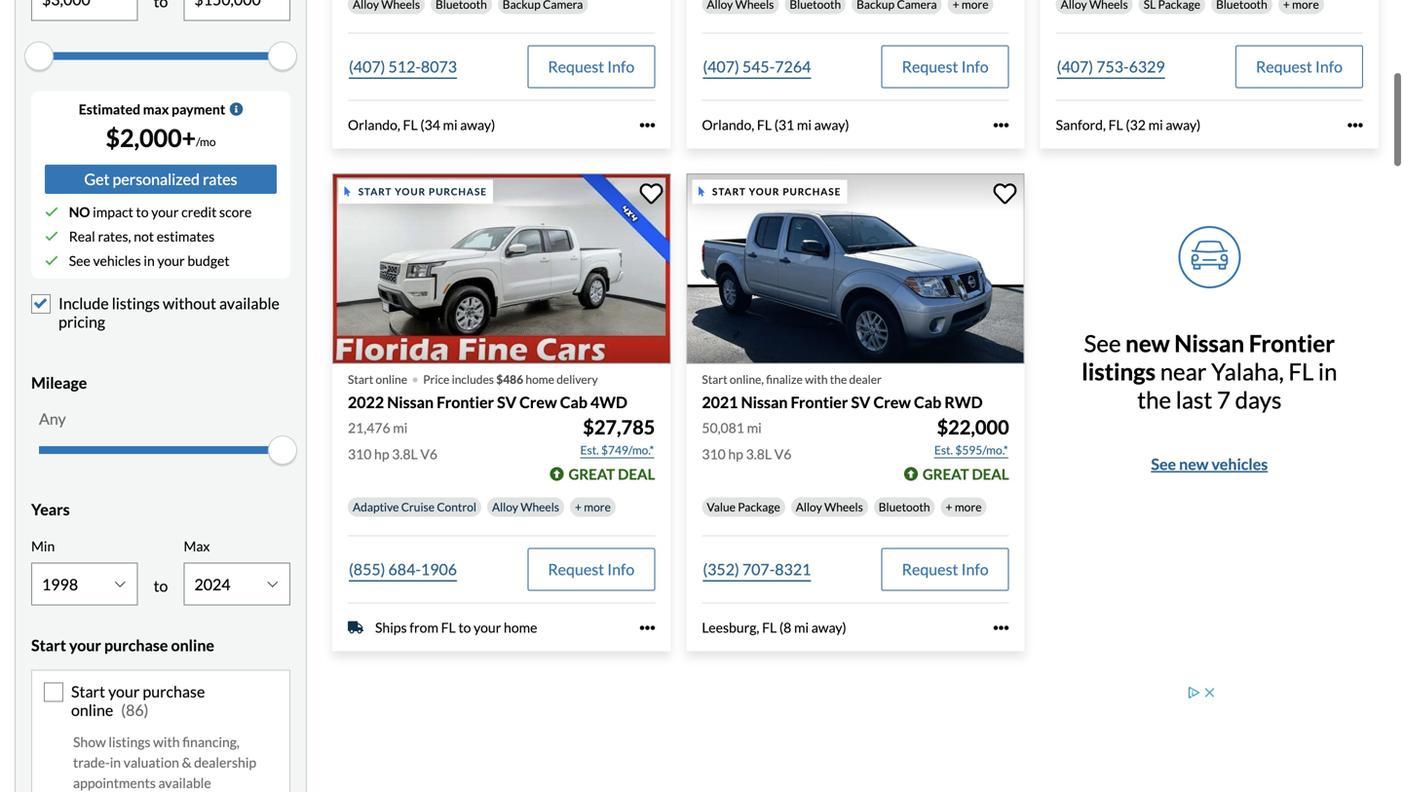 Task type: locate. For each thing, give the bounding box(es) containing it.
2 hp from the left
[[729, 446, 744, 463]]

to up start your purchase online dropdown button
[[154, 577, 168, 596]]

great for finalize
[[923, 466, 969, 483]]

1 vertical spatial new
[[1180, 455, 1209, 474]]

great deal for finalize
[[923, 466, 1010, 483]]

(407) 512-8073 button
[[348, 45, 458, 88]]

1 horizontal spatial see
[[1085, 330, 1126, 357]]

with inside show listings with financing, trade-in valuation & dealership appointments available
[[153, 734, 180, 750]]

rates,
[[98, 228, 131, 245]]

nissan inside start online, finalize with the dealer 2021 nissan frontier sv crew cab rwd
[[741, 393, 788, 412]]

home inside start online · price includes $486 home delivery 2022 nissan frontier sv crew cab 4wd
[[526, 372, 555, 387]]

+ more down the est. $595/mo.* button
[[946, 500, 982, 514]]

2 deal from the left
[[972, 466, 1010, 483]]

1 vertical spatial home
[[504, 620, 538, 636]]

1 mouse pointer image from the left
[[345, 187, 351, 197]]

est. down $22,000
[[935, 443, 953, 457]]

info for (855) 684-1906
[[607, 560, 635, 579]]

alloy right 'package'
[[796, 500, 822, 514]]

0 horizontal spatial vehicles
[[93, 252, 141, 269]]

purchase up (86)
[[104, 636, 168, 655]]

1 horizontal spatial vehicles
[[1212, 455, 1268, 474]]

1 horizontal spatial (407)
[[703, 57, 740, 76]]

0 horizontal spatial nissan
[[387, 393, 434, 412]]

listings for include listings without available pricing
[[112, 294, 160, 313]]

/mo
[[196, 134, 216, 148]]

request info for 1906
[[548, 560, 635, 579]]

hp inside "21,476 mi 310 hp 3.8l v6"
[[374, 446, 389, 463]]

(407) left 545-
[[703, 57, 740, 76]]

1 horizontal spatial new
[[1180, 455, 1209, 474]]

1 horizontal spatial wheels
[[825, 500, 863, 514]]

+ down "est. $749/mo.*" button
[[575, 500, 582, 514]]

hp
[[374, 446, 389, 463], [729, 446, 744, 463]]

fl left (34
[[403, 117, 418, 133]]

1 horizontal spatial great
[[923, 466, 969, 483]]

1 orlando, from the left
[[348, 117, 400, 133]]

310 down 50,081 at the bottom of the page
[[702, 446, 726, 463]]

0 horizontal spatial more
[[584, 500, 611, 514]]

v6 up 'package'
[[775, 446, 792, 463]]

any
[[39, 410, 66, 429]]

your down start your purchase online dropdown button
[[108, 682, 140, 701]]

(407)
[[349, 57, 385, 76], [703, 57, 740, 76], [1057, 57, 1094, 76]]

1 horizontal spatial frontier
[[791, 393, 848, 412]]

to
[[136, 204, 149, 220], [154, 577, 168, 596], [459, 620, 471, 636]]

0 horizontal spatial great deal
[[569, 466, 655, 483]]

1 horizontal spatial + more
[[946, 500, 982, 514]]

start inside start online · price includes $486 home delivery 2022 nissan frontier sv crew cab 4wd
[[348, 372, 374, 387]]

310 inside "21,476 mi 310 hp 3.8l v6"
[[348, 446, 372, 463]]

online
[[376, 372, 407, 387], [171, 636, 214, 655], [71, 701, 113, 720]]

mi right 21,476
[[393, 420, 408, 436]]

request info button for (407) 512-8073
[[528, 45, 655, 88]]

(407) for (407) 512-8073
[[349, 57, 385, 76]]

away) right (8
[[812, 620, 847, 636]]

1 vertical spatial available
[[158, 775, 211, 791]]

your
[[395, 186, 426, 198], [749, 186, 780, 198], [151, 204, 179, 220], [157, 252, 185, 269], [474, 620, 501, 636], [69, 636, 101, 655], [108, 682, 140, 701]]

2 start your purchase from the left
[[713, 186, 841, 198]]

1 vertical spatial with
[[153, 734, 180, 750]]

request info button for (855) 684-1906
[[528, 549, 655, 591]]

$22,000 est. $595/mo.*
[[935, 416, 1010, 457]]

310 down 21,476
[[348, 446, 372, 463]]

1 start your purchase from the left
[[358, 186, 487, 198]]

listings inside show listings with financing, trade-in valuation & dealership appointments available
[[109, 734, 151, 750]]

1 horizontal spatial v6
[[775, 446, 792, 463]]

0 vertical spatial new
[[1126, 330, 1170, 357]]

0 horizontal spatial v6
[[420, 446, 438, 463]]

request info button for (407) 753-6329
[[1236, 45, 1364, 88]]

+
[[575, 500, 582, 514], [946, 500, 953, 514]]

home right from
[[504, 620, 538, 636]]

nissan down price
[[387, 393, 434, 412]]

nissan inside start online · price includes $486 home delivery 2022 nissan frontier sv crew cab 4wd
[[387, 393, 434, 412]]

est.
[[580, 443, 599, 457], [935, 443, 953, 457]]

leesburg, fl (8 mi away)
[[702, 620, 847, 636]]

0 vertical spatial available
[[219, 294, 280, 313]]

1 vertical spatial in
[[1319, 358, 1338, 385]]

1 deal from the left
[[618, 466, 655, 483]]

frontier inside new nissan frontier listings
[[1249, 330, 1335, 357]]

frontier
[[1249, 330, 1335, 357], [437, 393, 494, 412], [791, 393, 848, 412]]

start your purchase online down start your purchase online dropdown button
[[71, 682, 205, 720]]

1 vertical spatial see
[[1085, 330, 1126, 357]]

2 horizontal spatial frontier
[[1249, 330, 1335, 357]]

request for 8321
[[902, 560, 959, 579]]

personalized
[[113, 169, 200, 188]]

1 v6 from the left
[[420, 446, 438, 463]]

1 horizontal spatial available
[[219, 294, 280, 313]]

1 crew from the left
[[520, 393, 557, 412]]

50,081 mi 310 hp 3.8l v6
[[702, 420, 792, 463]]

3.8l inside 50,081 mi 310 hp 3.8l v6
[[746, 446, 772, 463]]

2 orlando, from the left
[[702, 117, 755, 133]]

Min text field
[[32, 0, 137, 20]]

request info for 8321
[[902, 560, 989, 579]]

1 horizontal spatial start your purchase
[[713, 186, 841, 198]]

start inside start online, finalize with the dealer 2021 nissan frontier sv crew cab rwd
[[702, 372, 728, 387]]

great deal
[[569, 466, 655, 483], [923, 466, 1010, 483]]

2 310 from the left
[[702, 446, 726, 463]]

est. for ·
[[580, 443, 599, 457]]

1 horizontal spatial online
[[171, 636, 214, 655]]

(407) left 753-
[[1057, 57, 1094, 76]]

request info for 6329
[[1256, 57, 1343, 76]]

with right the finalize
[[805, 372, 828, 387]]

fl for (34 mi away)
[[403, 117, 418, 133]]

3 (407) from the left
[[1057, 57, 1094, 76]]

adaptive
[[353, 500, 399, 514]]

2 horizontal spatial in
[[1319, 358, 1338, 385]]

deal down $595/mo.* at right
[[972, 466, 1010, 483]]

no
[[69, 204, 90, 220]]

fl left (31
[[757, 117, 772, 133]]

orlando, left (31
[[702, 117, 755, 133]]

0 horizontal spatial 3.8l
[[392, 446, 418, 463]]

see for see vehicles in your budget
[[69, 252, 90, 269]]

1 hp from the left
[[374, 446, 389, 463]]

request
[[548, 57, 604, 76], [902, 57, 959, 76], [1256, 57, 1313, 76], [548, 560, 604, 579], [902, 560, 959, 579]]

frontier down the includes on the top
[[437, 393, 494, 412]]

v6 up "cruise" at the bottom of page
[[420, 446, 438, 463]]

2 check image from the top
[[45, 254, 58, 268]]

start your purchase online inside dropdown button
[[31, 636, 214, 655]]

est. $749/mo.* button
[[580, 441, 655, 460]]

2 (407) from the left
[[703, 57, 740, 76]]

in right yalaha,
[[1319, 358, 1338, 385]]

0 horizontal spatial frontier
[[437, 393, 494, 412]]

fl
[[403, 117, 418, 133], [757, 117, 772, 133], [1109, 117, 1124, 133], [1289, 358, 1314, 385], [441, 620, 456, 636], [762, 620, 777, 636]]

great
[[569, 466, 615, 483], [923, 466, 969, 483]]

0 horizontal spatial the
[[830, 372, 847, 387]]

ellipsis h image
[[994, 117, 1010, 133], [994, 620, 1010, 636]]

$22,000
[[937, 416, 1010, 439]]

request info for 7264
[[902, 57, 989, 76]]

the for last
[[1138, 386, 1172, 414]]

start your purchase
[[358, 186, 487, 198], [713, 186, 841, 198]]

1906
[[421, 560, 457, 579]]

0 horizontal spatial cab
[[560, 393, 588, 412]]

1 horizontal spatial +
[[946, 500, 953, 514]]

+ more
[[575, 500, 611, 514], [946, 500, 982, 514]]

1 alloy from the left
[[492, 500, 518, 514]]

2 wheels from the left
[[825, 500, 863, 514]]

fl left (8
[[762, 620, 777, 636]]

great for ·
[[569, 466, 615, 483]]

your inside start your purchase online
[[108, 682, 140, 701]]

0 horizontal spatial + more
[[575, 500, 611, 514]]

2 horizontal spatial to
[[459, 620, 471, 636]]

mi right '(32' at the top right of the page
[[1149, 117, 1164, 133]]

hp down 21,476
[[374, 446, 389, 463]]

2 mouse pointer image from the left
[[699, 187, 705, 197]]

3.8l
[[392, 446, 418, 463], [746, 446, 772, 463]]

1 vertical spatial ellipsis h image
[[994, 620, 1010, 636]]

cab
[[560, 393, 588, 412], [914, 393, 942, 412]]

0 horizontal spatial orlando,
[[348, 117, 400, 133]]

to up real rates, not estimates
[[136, 204, 149, 220]]

online inside start your purchase online dropdown button
[[171, 636, 214, 655]]

in up "appointments"
[[110, 754, 121, 771]]

min
[[31, 538, 55, 555]]

start your purchase down orlando, fl (31 mi away)
[[713, 186, 841, 198]]

0 vertical spatial to
[[136, 204, 149, 220]]

0 horizontal spatial start your purchase
[[358, 186, 487, 198]]

cab down the delivery
[[560, 393, 588, 412]]

2 great from the left
[[923, 466, 969, 483]]

start your purchase online button
[[31, 621, 290, 670]]

listings down see vehicles in your budget
[[112, 294, 160, 313]]

0 horizontal spatial est.
[[580, 443, 599, 457]]

0 vertical spatial in
[[144, 252, 155, 269]]

great down the est. $595/mo.* button
[[923, 466, 969, 483]]

finalize
[[766, 372, 803, 387]]

wheels right control
[[521, 500, 559, 514]]

wheels left bluetooth
[[825, 500, 863, 514]]

the left the last
[[1138, 386, 1172, 414]]

new up the near
[[1126, 330, 1170, 357]]

1 vertical spatial to
[[154, 577, 168, 596]]

start your purchase online
[[31, 636, 214, 655], [71, 682, 205, 720]]

2 vertical spatial to
[[459, 620, 471, 636]]

away) right (34
[[460, 117, 495, 133]]

fl for (32 mi away)
[[1109, 117, 1124, 133]]

listings inside new nissan frontier listings
[[1082, 358, 1156, 385]]

start your purchase down orlando, fl (34 mi away) on the top left of the page
[[358, 186, 487, 198]]

$486
[[496, 372, 524, 387]]

1 vertical spatial listings
[[1082, 358, 1156, 385]]

in inside show listings with financing, trade-in valuation & dealership appointments available
[[110, 754, 121, 771]]

1 ellipsis h image from the top
[[994, 117, 1010, 133]]

start
[[358, 186, 392, 198], [713, 186, 746, 198], [348, 372, 374, 387], [702, 372, 728, 387], [31, 636, 66, 655], [71, 682, 105, 701]]

with inside start online, finalize with the dealer 2021 nissan frontier sv crew cab rwd
[[805, 372, 828, 387]]

v6 for ·
[[420, 446, 438, 463]]

0 horizontal spatial alloy
[[492, 500, 518, 514]]

2 + more from the left
[[946, 500, 982, 514]]

est. down $27,785
[[580, 443, 599, 457]]

truck image
[[348, 620, 364, 636]]

0 vertical spatial see
[[69, 252, 90, 269]]

2 vertical spatial listings
[[109, 734, 151, 750]]

start inside dropdown button
[[31, 636, 66, 655]]

cab left rwd
[[914, 393, 942, 412]]

brilliant silver metallic 2021 nissan frontier sv crew cab rwd pickup truck 4x2 9-speed automatic image
[[687, 174, 1025, 364]]

21,476
[[348, 420, 390, 436]]

crew down $486
[[520, 393, 557, 412]]

in inside near yalaha, fl in the last 7 days
[[1319, 358, 1338, 385]]

v6
[[420, 446, 438, 463], [775, 446, 792, 463]]

(352) 707-8321 button
[[702, 549, 812, 591]]

great down "est. $749/mo.*" button
[[569, 466, 615, 483]]

purchase down (31
[[783, 186, 841, 198]]

purchase down start your purchase online dropdown button
[[143, 682, 205, 701]]

310 inside 50,081 mi 310 hp 3.8l v6
[[702, 446, 726, 463]]

listings left the near
[[1082, 358, 1156, 385]]

0 horizontal spatial to
[[136, 204, 149, 220]]

alloy for finalize
[[796, 500, 822, 514]]

in down not
[[144, 252, 155, 269]]

great deal down "est. $749/mo.*" button
[[569, 466, 655, 483]]

0 horizontal spatial new
[[1126, 330, 1170, 357]]

dealer
[[850, 372, 882, 387]]

new down the last
[[1180, 455, 1209, 474]]

est. for finalize
[[935, 443, 953, 457]]

to right from
[[459, 620, 471, 636]]

1 horizontal spatial cab
[[914, 393, 942, 412]]

mi right (8
[[794, 620, 809, 636]]

0 horizontal spatial crew
[[520, 393, 557, 412]]

1 horizontal spatial more
[[955, 500, 982, 514]]

nissan up the near
[[1175, 330, 1245, 357]]

available inside show listings with financing, trade-in valuation & dealership appointments available
[[158, 775, 211, 791]]

2 vertical spatial see
[[1152, 455, 1177, 474]]

(8
[[780, 620, 792, 636]]

1 vertical spatial vehicles
[[1212, 455, 1268, 474]]

wheels for ·
[[521, 500, 559, 514]]

est. inside $27,785 est. $749/mo.*
[[580, 443, 599, 457]]

check image for see vehicles in your budget
[[45, 254, 58, 268]]

alloy wheels right control
[[492, 500, 559, 514]]

1 horizontal spatial 310
[[702, 446, 726, 463]]

1 great deal from the left
[[569, 466, 655, 483]]

0 horizontal spatial sv
[[497, 393, 517, 412]]

away) right (31
[[815, 117, 850, 133]]

alloy wheels
[[492, 500, 559, 514], [796, 500, 863, 514]]

1 alloy wheels from the left
[[492, 500, 559, 514]]

glacier white 2022 nissan frontier sv crew cab 4wd pickup truck four-wheel drive automatic image
[[332, 174, 671, 364]]

years
[[31, 500, 70, 519]]

2 horizontal spatial online
[[376, 372, 407, 387]]

1 horizontal spatial with
[[805, 372, 828, 387]]

1 horizontal spatial hp
[[729, 446, 744, 463]]

online inside start your purchase online
[[71, 701, 113, 720]]

dealership
[[194, 754, 256, 771]]

vehicles down 7
[[1212, 455, 1268, 474]]

0 vertical spatial start your purchase online
[[31, 636, 214, 655]]

1 (407) from the left
[[349, 57, 385, 76]]

orlando, left (34
[[348, 117, 400, 133]]

1 wheels from the left
[[521, 500, 559, 514]]

crew down dealer
[[874, 393, 911, 412]]

crew inside start online, finalize with the dealer 2021 nissan frontier sv crew cab rwd
[[874, 393, 911, 412]]

hp down 50,081 at the bottom of the page
[[729, 446, 744, 463]]

3.8l for finalize
[[746, 446, 772, 463]]

0 horizontal spatial +
[[575, 500, 582, 514]]

1 horizontal spatial mouse pointer image
[[699, 187, 705, 197]]

310
[[348, 446, 372, 463], [702, 446, 726, 463]]

1 horizontal spatial the
[[1138, 386, 1172, 414]]

more
[[584, 500, 611, 514], [955, 500, 982, 514]]

2 vertical spatial in
[[110, 754, 121, 771]]

mi right (31
[[797, 117, 812, 133]]

from
[[410, 620, 439, 636]]

request for 6329
[[1256, 57, 1313, 76]]

0 horizontal spatial in
[[110, 754, 121, 771]]

3.8l inside "21,476 mi 310 hp 3.8l v6"
[[392, 446, 418, 463]]

great deal down the est. $595/mo.* button
[[923, 466, 1010, 483]]

(407) left 512-
[[349, 57, 385, 76]]

more down "est. $749/mo.*" button
[[584, 500, 611, 514]]

1 cab from the left
[[560, 393, 588, 412]]

3.8l for ·
[[392, 446, 418, 463]]

fl for (31 mi away)
[[757, 117, 772, 133]]

+ right bluetooth
[[946, 500, 953, 514]]

the inside start online, finalize with the dealer 2021 nissan frontier sv crew cab rwd
[[830, 372, 847, 387]]

0 horizontal spatial wheels
[[521, 500, 559, 514]]

sv down dealer
[[851, 393, 871, 412]]

3.8l up adaptive cruise control
[[392, 446, 418, 463]]

+ more down "est. $749/mo.*" button
[[575, 500, 611, 514]]

1 vertical spatial start your purchase online
[[71, 682, 205, 720]]

2 sv from the left
[[851, 393, 871, 412]]

your up show
[[69, 636, 101, 655]]

2 great deal from the left
[[923, 466, 1010, 483]]

0 horizontal spatial alloy wheels
[[492, 500, 559, 514]]

2 crew from the left
[[874, 393, 911, 412]]

ellipsis h image
[[640, 117, 655, 133], [1348, 117, 1364, 133], [640, 620, 655, 636]]

2 alloy wheels from the left
[[796, 500, 863, 514]]

2 horizontal spatial (407)
[[1057, 57, 1094, 76]]

hp inside 50,081 mi 310 hp 3.8l v6
[[729, 446, 744, 463]]

sv
[[497, 393, 517, 412], [851, 393, 871, 412]]

great deal for ·
[[569, 466, 655, 483]]

0 horizontal spatial hp
[[374, 446, 389, 463]]

0 vertical spatial with
[[805, 372, 828, 387]]

get personalized rates
[[84, 169, 237, 188]]

orlando, for 545-
[[702, 117, 755, 133]]

alloy
[[492, 500, 518, 514], [796, 500, 822, 514]]

fl inside near yalaha, fl in the last 7 days
[[1289, 358, 1314, 385]]

with
[[805, 372, 828, 387], [153, 734, 180, 750]]

impact
[[93, 204, 133, 220]]

orlando, for 512-
[[348, 117, 400, 133]]

1 310 from the left
[[348, 446, 372, 463]]

(855) 684-1906
[[349, 560, 457, 579]]

1 3.8l from the left
[[392, 446, 418, 463]]

show
[[73, 734, 106, 750]]

ellipsis h image for (407) 753-6329
[[1348, 117, 1364, 133]]

away) for 6329
[[1166, 117, 1201, 133]]

est. $595/mo.* button
[[934, 441, 1010, 460]]

(855) 684-1906 button
[[348, 549, 458, 591]]

0 horizontal spatial online
[[71, 701, 113, 720]]

more down the est. $595/mo.* button
[[955, 500, 982, 514]]

1 horizontal spatial nissan
[[741, 393, 788, 412]]

in
[[144, 252, 155, 269], [1319, 358, 1338, 385], [110, 754, 121, 771]]

1 horizontal spatial crew
[[874, 393, 911, 412]]

alloy wheels right 'package'
[[796, 500, 863, 514]]

2 vertical spatial online
[[71, 701, 113, 720]]

without
[[163, 294, 216, 313]]

est. inside $22,000 est. $595/mo.*
[[935, 443, 953, 457]]

ellipsis h image for (407) 512-8073
[[640, 117, 655, 133]]

start your purchase online up (86)
[[31, 636, 214, 655]]

available down budget
[[219, 294, 280, 313]]

1 vertical spatial check image
[[45, 254, 58, 268]]

vehicles down rates,
[[93, 252, 141, 269]]

v6 inside 50,081 mi 310 hp 3.8l v6
[[775, 446, 792, 463]]

available down &
[[158, 775, 211, 791]]

the left dealer
[[830, 372, 847, 387]]

1 horizontal spatial orlando,
[[702, 117, 755, 133]]

2 3.8l from the left
[[746, 446, 772, 463]]

frontier up yalaha,
[[1249, 330, 1335, 357]]

with up valuation
[[153, 734, 180, 750]]

home right $486
[[526, 372, 555, 387]]

1 horizontal spatial alloy
[[796, 500, 822, 514]]

sv down $486
[[497, 393, 517, 412]]

50,081
[[702, 420, 745, 436]]

mi right (34
[[443, 117, 458, 133]]

1 sv from the left
[[497, 393, 517, 412]]

request for 8073
[[548, 57, 604, 76]]

frontier inside start online · price includes $486 home delivery 2022 nissan frontier sv crew cab 4wd
[[437, 393, 494, 412]]

advertisement region
[[509, 685, 1218, 772]]

0 horizontal spatial 310
[[348, 446, 372, 463]]

deal down $749/mo.*
[[618, 466, 655, 483]]

ships from fl to your home
[[375, 620, 538, 636]]

score
[[219, 204, 252, 220]]

$595/mo.*
[[956, 443, 1009, 457]]

1 horizontal spatial alloy wheels
[[796, 500, 863, 514]]

fl right yalaha,
[[1289, 358, 1314, 385]]

0 horizontal spatial see
[[69, 252, 90, 269]]

2 horizontal spatial nissan
[[1175, 330, 1245, 357]]

2 cab from the left
[[914, 393, 942, 412]]

2 ellipsis h image from the top
[[994, 620, 1010, 636]]

rates
[[203, 169, 237, 188]]

hp for ·
[[374, 446, 389, 463]]

0 vertical spatial listings
[[112, 294, 160, 313]]

0 horizontal spatial with
[[153, 734, 180, 750]]

request info button
[[528, 45, 655, 88], [882, 45, 1010, 88], [1236, 45, 1364, 88], [528, 549, 655, 591], [882, 549, 1010, 591]]

0 vertical spatial check image
[[45, 230, 58, 243]]

2 alloy from the left
[[796, 500, 822, 514]]

listings inside include listings without available pricing
[[112, 294, 160, 313]]

available
[[219, 294, 280, 313], [158, 775, 211, 791]]

listings up valuation
[[109, 734, 151, 750]]

info
[[607, 57, 635, 76], [962, 57, 989, 76], [1316, 57, 1343, 76], [607, 560, 635, 579], [962, 560, 989, 579]]

info for (407) 753-6329
[[1316, 57, 1343, 76]]

fl left '(32' at the top right of the page
[[1109, 117, 1124, 133]]

0 vertical spatial ellipsis h image
[[994, 117, 1010, 133]]

mouse pointer image
[[345, 187, 351, 197], [699, 187, 705, 197]]

0 horizontal spatial mouse pointer image
[[345, 187, 351, 197]]

nissan inside new nissan frontier listings
[[1175, 330, 1245, 357]]

0 vertical spatial online
[[376, 372, 407, 387]]

v6 inside "21,476 mi 310 hp 3.8l v6"
[[420, 446, 438, 463]]

(407) inside button
[[703, 57, 740, 76]]

request info
[[548, 57, 635, 76], [902, 57, 989, 76], [1256, 57, 1343, 76], [548, 560, 635, 579], [902, 560, 989, 579]]

mi for orlando, fl (31 mi away)
[[797, 117, 812, 133]]

310 for ·
[[348, 446, 372, 463]]

deal for ·
[[618, 466, 655, 483]]

1 horizontal spatial in
[[144, 252, 155, 269]]

1 horizontal spatial deal
[[972, 466, 1010, 483]]

0 horizontal spatial (407)
[[349, 57, 385, 76]]

mi right 50,081 at the bottom of the page
[[747, 420, 762, 436]]

0 horizontal spatial available
[[158, 775, 211, 791]]

start your purchase for finalize
[[713, 186, 841, 198]]

2 est. from the left
[[935, 443, 953, 457]]

1 horizontal spatial sv
[[851, 393, 871, 412]]

1 check image from the top
[[45, 230, 58, 243]]

adaptive cruise control
[[353, 500, 477, 514]]

2 horizontal spatial see
[[1152, 455, 1177, 474]]

0 horizontal spatial great
[[569, 466, 615, 483]]

away) for 7264
[[815, 117, 850, 133]]

online inside start online · price includes $486 home delivery 2022 nissan frontier sv crew cab 4wd
[[376, 372, 407, 387]]

v6 for finalize
[[775, 446, 792, 463]]

0 horizontal spatial deal
[[618, 466, 655, 483]]

1 est. from the left
[[580, 443, 599, 457]]

request for 7264
[[902, 57, 959, 76]]

new inside new nissan frontier listings
[[1126, 330, 1170, 357]]

check image
[[45, 230, 58, 243], [45, 254, 58, 268]]

nissan down online,
[[741, 393, 788, 412]]

your down estimates
[[157, 252, 185, 269]]

2 v6 from the left
[[775, 446, 792, 463]]

the
[[830, 372, 847, 387], [1138, 386, 1172, 414]]

the inside near yalaha, fl in the last 7 days
[[1138, 386, 1172, 414]]

alloy right control
[[492, 500, 518, 514]]

see vehicles in your budget
[[69, 252, 230, 269]]

1 horizontal spatial est.
[[935, 443, 953, 457]]

frontier down the finalize
[[791, 393, 848, 412]]

fl for (8 mi away)
[[762, 620, 777, 636]]

away) right '(32' at the top right of the page
[[1166, 117, 1201, 133]]

1 horizontal spatial 3.8l
[[746, 446, 772, 463]]

2021
[[702, 393, 738, 412]]

1 vertical spatial online
[[171, 636, 214, 655]]

deal for finalize
[[972, 466, 1010, 483]]

1 great from the left
[[569, 466, 615, 483]]

3.8l up 'package'
[[746, 446, 772, 463]]



Task type: vqa. For each thing, say whether or not it's contained in the screenshot.
the leftmost GREAT DEAL
yes



Task type: describe. For each thing, give the bounding box(es) containing it.
fl right from
[[441, 620, 456, 636]]

appointments
[[73, 775, 156, 791]]

request for 1906
[[548, 560, 604, 579]]

1 + more from the left
[[575, 500, 611, 514]]

request info for 8073
[[548, 57, 635, 76]]

(352)
[[703, 560, 740, 579]]

see for see new vehicles
[[1152, 455, 1177, 474]]

ellipsis h image for orlando, fl (31 mi away)
[[994, 117, 1010, 133]]

21,476 mi 310 hp 3.8l v6
[[348, 420, 438, 463]]

$27,785
[[583, 416, 655, 439]]

get
[[84, 169, 110, 188]]

sv inside start online, finalize with the dealer 2021 nissan frontier sv crew cab rwd
[[851, 393, 871, 412]]

7
[[1217, 386, 1231, 414]]

years button
[[31, 486, 290, 534]]

mouse pointer image for ·
[[345, 187, 351, 197]]

available inside include listings without available pricing
[[219, 294, 280, 313]]

crew inside start online · price includes $486 home delivery 2022 nissan frontier sv crew cab 4wd
[[520, 393, 557, 412]]

no impact to your credit score
[[69, 204, 252, 220]]

start your purchase for ·
[[358, 186, 487, 198]]

pricing
[[58, 312, 105, 331]]

mi for orlando, fl (34 mi away)
[[443, 117, 458, 133]]

$27,785 est. $749/mo.*
[[580, 416, 655, 457]]

ellipsis h image for leesburg, fl (8 mi away)
[[994, 620, 1010, 636]]

orlando, fl (31 mi away)
[[702, 117, 850, 133]]

rwd
[[945, 393, 983, 412]]

check image
[[45, 205, 58, 219]]

(34
[[420, 117, 440, 133]]

get personalized rates button
[[45, 165, 277, 194]]

payment
[[172, 101, 225, 117]]

wheels for finalize
[[825, 500, 863, 514]]

545-
[[743, 57, 775, 76]]

purchase down (34
[[429, 186, 487, 198]]

purchase inside dropdown button
[[104, 636, 168, 655]]

alloy wheels for finalize
[[796, 500, 863, 514]]

yalaha,
[[1212, 358, 1284, 385]]

(352) 707-8321
[[703, 560, 811, 579]]

your inside dropdown button
[[69, 636, 101, 655]]

value
[[707, 500, 736, 514]]

info for (407) 545-7264
[[962, 57, 989, 76]]

not
[[134, 228, 154, 245]]

your up estimates
[[151, 204, 179, 220]]

2022
[[348, 393, 384, 412]]

sv inside start online · price includes $486 home delivery 2022 nissan frontier sv crew cab 4wd
[[497, 393, 517, 412]]

mi inside "21,476 mi 310 hp 3.8l v6"
[[393, 420, 408, 436]]

310 for finalize
[[702, 446, 726, 463]]

include listings without available pricing
[[58, 294, 280, 331]]

7264
[[775, 57, 811, 76]]

cruise
[[401, 500, 435, 514]]

purchase inside start your purchase online
[[143, 682, 205, 701]]

bluetooth
[[879, 500, 930, 514]]

(407) 753-6329 button
[[1056, 45, 1166, 88]]

the for dealer
[[830, 372, 847, 387]]

ships
[[375, 620, 407, 636]]

real
[[69, 228, 95, 245]]

info for (407) 512-8073
[[607, 57, 635, 76]]

707-
[[743, 560, 775, 579]]

price
[[423, 372, 450, 387]]

mileage
[[31, 374, 87, 393]]

sanford,
[[1056, 117, 1106, 133]]

mi inside 50,081 mi 310 hp 3.8l v6
[[747, 420, 762, 436]]

mouse pointer image for finalize
[[699, 187, 705, 197]]

valuation
[[124, 754, 179, 771]]

Max text field
[[185, 0, 289, 20]]

near yalaha, fl in the last 7 days
[[1138, 358, 1338, 414]]

$749/mo.*
[[601, 443, 654, 457]]

estimated
[[79, 101, 140, 117]]

info circle image
[[229, 102, 243, 116]]

see for see
[[1085, 330, 1126, 357]]

(407) 545-7264 button
[[702, 45, 812, 88]]

trade-
[[73, 754, 110, 771]]

includes
[[452, 372, 494, 387]]

(407) for (407) 753-6329
[[1057, 57, 1094, 76]]

alloy for ·
[[492, 500, 518, 514]]

budget
[[188, 252, 230, 269]]

orlando, fl (34 mi away)
[[348, 117, 495, 133]]

mi for leesburg, fl (8 mi away)
[[794, 620, 809, 636]]

684-
[[388, 560, 421, 579]]

8073
[[421, 57, 457, 76]]

your down orlando, fl (34 mi away) on the top left of the page
[[395, 186, 426, 198]]

(855)
[[349, 560, 385, 579]]

info for (352) 707-8321
[[962, 560, 989, 579]]

listings for show listings with financing, trade-in valuation & dealership appointments available
[[109, 734, 151, 750]]

max
[[143, 101, 169, 117]]

4wd
[[591, 393, 628, 412]]

vehicles inside see new vehicles link
[[1212, 455, 1268, 474]]

mi for sanford, fl (32 mi away)
[[1149, 117, 1164, 133]]

(407) 545-7264
[[703, 57, 811, 76]]

delivery
[[557, 372, 598, 387]]

0 vertical spatial vehicles
[[93, 252, 141, 269]]

your right from
[[474, 620, 501, 636]]

frontier inside start online, finalize with the dealer 2021 nissan frontier sv crew cab rwd
[[791, 393, 848, 412]]

512-
[[388, 57, 421, 76]]

start online · price includes $486 home delivery 2022 nissan frontier sv crew cab 4wd
[[348, 360, 628, 412]]

8321
[[775, 560, 811, 579]]

start online, finalize with the dealer 2021 nissan frontier sv crew cab rwd
[[702, 372, 983, 412]]

include
[[58, 294, 109, 313]]

$2,000+
[[106, 123, 196, 152]]

2 + from the left
[[946, 500, 953, 514]]

sanford, fl (32 mi away)
[[1056, 117, 1201, 133]]

estimated max payment
[[79, 101, 225, 117]]

away) for 8073
[[460, 117, 495, 133]]

alloy wheels for ·
[[492, 500, 559, 514]]

see new vehicles
[[1152, 455, 1268, 474]]

days
[[1236, 386, 1282, 414]]

max
[[184, 538, 210, 555]]

(407) 512-8073
[[349, 57, 457, 76]]

control
[[437, 500, 477, 514]]

value package
[[707, 500, 781, 514]]

request info button for (407) 545-7264
[[882, 45, 1010, 88]]

real rates, not estimates
[[69, 228, 215, 245]]

credit
[[181, 204, 217, 220]]

&
[[182, 754, 191, 771]]

1 + from the left
[[575, 500, 582, 514]]

fbg new inventory icon image
[[1179, 226, 1241, 289]]

(407) for (407) 545-7264
[[703, 57, 740, 76]]

cab inside start online, finalize with the dealer 2021 nissan frontier sv crew cab rwd
[[914, 393, 942, 412]]

package
[[738, 500, 781, 514]]

1 horizontal spatial to
[[154, 577, 168, 596]]

(32
[[1126, 117, 1146, 133]]

new nissan frontier listings
[[1082, 330, 1335, 385]]

leesburg,
[[702, 620, 760, 636]]

(86)
[[121, 701, 149, 720]]

(407) 753-6329
[[1057, 57, 1166, 76]]

see new vehicles link
[[1152, 453, 1268, 476]]

·
[[411, 360, 419, 395]]

check image for real rates, not estimates
[[45, 230, 58, 243]]

your down orlando, fl (31 mi away)
[[749, 186, 780, 198]]

6329
[[1129, 57, 1166, 76]]

estimates
[[157, 228, 215, 245]]

hp for finalize
[[729, 446, 744, 463]]

financing,
[[182, 734, 240, 750]]

(31
[[775, 117, 795, 133]]

1 more from the left
[[584, 500, 611, 514]]

request info button for (352) 707-8321
[[882, 549, 1010, 591]]

last
[[1176, 386, 1213, 414]]

online,
[[730, 372, 764, 387]]

2 more from the left
[[955, 500, 982, 514]]

cab inside start online · price includes $486 home delivery 2022 nissan frontier sv crew cab 4wd
[[560, 393, 588, 412]]



